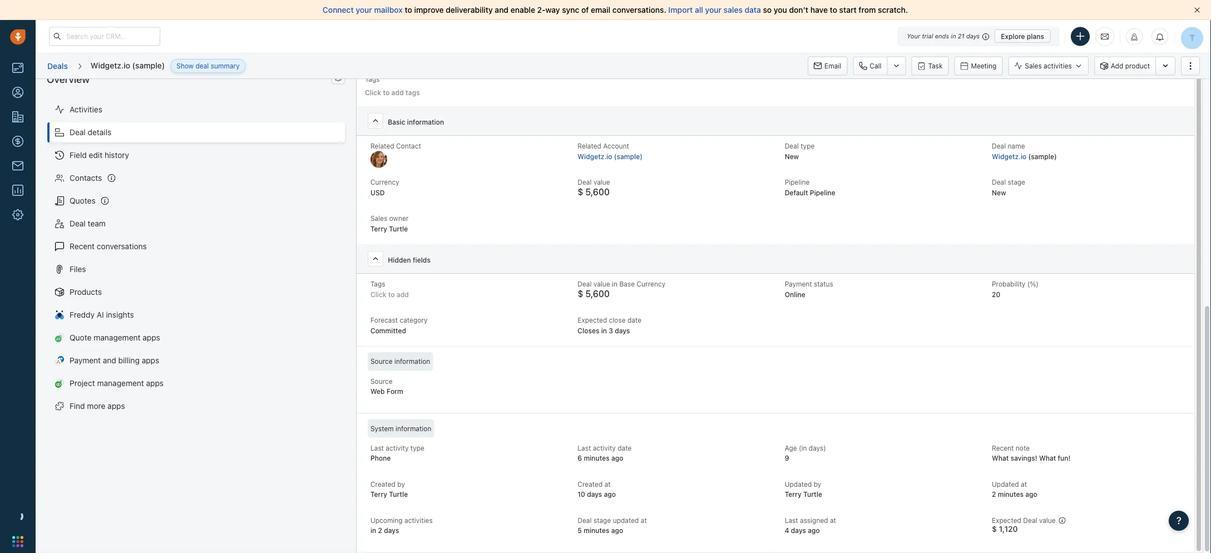 Task type: vqa. For each thing, say whether or not it's contained in the screenshot.
Source Web Form
yes



Task type: describe. For each thing, give the bounding box(es) containing it.
payment and billing apps
[[70, 356, 159, 365]]

way
[[546, 5, 560, 14]]

recent note what savings! what fun!
[[992, 444, 1071, 462]]

currency usd
[[371, 179, 399, 197]]

updated at 2 minutes ago
[[992, 480, 1037, 499]]

your trial ends in 21 days
[[907, 33, 980, 40]]

call button
[[853, 56, 887, 75]]

add for tags click to add tags
[[391, 89, 404, 97]]

20
[[992, 291, 1001, 299]]

add product
[[1111, 62, 1150, 70]]

apps for quote management apps
[[143, 333, 160, 342]]

activities for sales activities
[[1044, 62, 1072, 70]]

connect your mailbox link
[[323, 5, 405, 14]]

add for tags click to add
[[397, 291, 409, 299]]

basic information
[[388, 119, 444, 126]]

days)
[[809, 444, 826, 452]]

forecast
[[371, 317, 398, 325]]

ago inside last activity date 6 minutes ago
[[611, 455, 623, 462]]

default
[[785, 189, 808, 197]]

currency inside deal value in base currency $ 5,600
[[637, 281, 666, 288]]

note
[[1016, 444, 1030, 452]]

project
[[70, 379, 95, 388]]

5,600 inside deal value in base currency $ 5,600
[[586, 289, 610, 299]]

freddy ai insights
[[70, 310, 134, 320]]

products
[[70, 288, 102, 297]]

0 horizontal spatial (sample)
[[132, 61, 165, 70]]

deal
[[196, 62, 209, 70]]

terry for $ 5,600
[[371, 225, 387, 233]]

import all your sales data link
[[668, 5, 763, 14]]

age (in days) 9
[[785, 444, 826, 462]]

savings!
[[1011, 455, 1037, 462]]

related for related account widgetz.io (sample)
[[578, 143, 601, 150]]

sales for sales owner terry turtle
[[371, 215, 387, 223]]

last activity type phone
[[371, 444, 424, 462]]

terry for what savings! what fun!
[[785, 491, 802, 499]]

expected for expected deal value
[[992, 517, 1022, 524]]

to left start
[[830, 5, 837, 14]]

to inside tags click to add
[[388, 291, 395, 299]]

email button
[[808, 56, 848, 75]]

last for last assigned at 4 days ago
[[785, 517, 798, 524]]

minutes inside deal stage updated at 5 minutes ago
[[584, 527, 609, 535]]

activity for date
[[593, 444, 616, 452]]

(sample) for deal name widgetz.io (sample)
[[1029, 153, 1057, 161]]

type inside deal type new
[[801, 143, 815, 150]]

apps for project management apps
[[146, 379, 164, 388]]

sales activities
[[1025, 62, 1072, 70]]

usd
[[371, 189, 385, 197]]

category
[[400, 317, 428, 325]]

1 horizontal spatial and
[[495, 5, 509, 14]]

0 vertical spatial pipeline
[[785, 179, 810, 187]]

ends
[[935, 33, 949, 40]]

recent for recent note what savings! what fun!
[[992, 444, 1014, 452]]

minutes inside last activity date 6 minutes ago
[[584, 455, 610, 462]]

payment status online
[[785, 281, 833, 299]]

type inside last activity type phone
[[411, 444, 424, 452]]

web
[[371, 388, 385, 396]]

email
[[591, 5, 611, 14]]

new for deal type new
[[785, 153, 799, 161]]

ago inside the created at 10 days ago
[[604, 491, 616, 499]]

management for quote
[[94, 333, 141, 342]]

field
[[70, 151, 87, 160]]

widgetz.io link
[[992, 153, 1027, 161]]

21
[[958, 33, 965, 40]]

updated by terry turtle
[[785, 480, 822, 499]]

more
[[87, 402, 105, 411]]

explore
[[1001, 32, 1025, 40]]

1 what from the left
[[992, 455, 1009, 462]]

source for information
[[371, 358, 393, 366]]

recent for recent conversations
[[70, 242, 95, 251]]

deal for deal value in base currency $ 5,600
[[578, 281, 592, 288]]

task button
[[912, 56, 949, 75]]

widgetz.io (sample) link
[[578, 153, 643, 161]]

3
[[609, 327, 613, 335]]

committed
[[371, 327, 406, 335]]

10
[[578, 491, 585, 499]]

in inside expected close date closes in 3 days
[[601, 327, 607, 335]]

probability
[[992, 281, 1026, 288]]

you
[[774, 5, 787, 14]]

created by terry turtle
[[371, 480, 408, 499]]

deals
[[47, 61, 68, 70]]

created for terry
[[371, 480, 396, 488]]

stage for updated
[[594, 517, 611, 524]]

deal for deal stage updated at 5 minutes ago
[[578, 517, 592, 524]]

turtle for $
[[389, 225, 408, 233]]

details
[[88, 128, 111, 137]]

mailbox
[[374, 5, 403, 14]]

4
[[785, 527, 789, 535]]

ago inside last assigned at 4 days ago
[[808, 527, 820, 535]]

recent conversations
[[70, 242, 147, 251]]

related account widgetz.io (sample)
[[578, 143, 643, 161]]

enable
[[511, 5, 535, 14]]

days inside expected close date closes in 3 days
[[615, 327, 630, 335]]

widgetz.io (sample)
[[91, 61, 165, 70]]

add product button
[[1094, 56, 1156, 75]]

account
[[603, 143, 629, 150]]

$ inside "deal value $ 5,600"
[[578, 187, 583, 197]]

last for last activity date 6 minutes ago
[[578, 444, 591, 452]]

new for deal stage new
[[992, 189, 1006, 197]]

activities for upcoming activities in 2 days
[[405, 517, 433, 524]]

close image
[[1195, 7, 1200, 13]]

contact
[[396, 143, 421, 150]]

upcoming
[[371, 517, 403, 524]]

2 vertical spatial value
[[1039, 517, 1056, 524]]

payment for payment and billing apps
[[70, 356, 101, 365]]

(sample) for related account widgetz.io (sample)
[[614, 153, 643, 161]]

by for created by
[[397, 480, 405, 488]]

close
[[609, 317, 626, 325]]

0 vertical spatial tags
[[365, 76, 380, 83]]

deal for deal team
[[70, 219, 86, 228]]

billing
[[118, 356, 140, 365]]

5,600 inside "deal value $ 5,600"
[[586, 187, 610, 197]]

by for updated by
[[814, 480, 821, 488]]

expected for expected close date closes in 3 days
[[578, 317, 607, 325]]

deal team
[[70, 219, 106, 228]]

minutes inside the updated at 2 minutes ago
[[998, 491, 1024, 499]]

last assigned at 4 days ago
[[785, 517, 836, 535]]

age
[[785, 444, 797, 452]]

ago inside the updated at 2 minutes ago
[[1026, 491, 1037, 499]]

(in
[[799, 444, 807, 452]]

information for basic information
[[407, 119, 444, 126]]

last activity date 6 minutes ago
[[578, 444, 632, 462]]

explore plans link
[[995, 29, 1050, 43]]



Task type: locate. For each thing, give the bounding box(es) containing it.
last inside last assigned at 4 days ago
[[785, 517, 798, 524]]

sales
[[724, 5, 743, 14]]

days right 3
[[615, 327, 630, 335]]

updated inside updated by terry turtle
[[785, 480, 812, 488]]

0 vertical spatial source
[[371, 358, 393, 366]]

deal down widgetz.io link
[[992, 179, 1006, 187]]

0 vertical spatial date
[[628, 317, 642, 325]]

5,600
[[586, 187, 610, 197], [586, 289, 610, 299]]

0 horizontal spatial your
[[356, 5, 372, 14]]

tags
[[371, 281, 385, 288]]

of
[[581, 5, 589, 14]]

1 horizontal spatial recent
[[992, 444, 1014, 452]]

field edit history
[[70, 151, 129, 160]]

call
[[870, 62, 882, 70]]

1 horizontal spatial by
[[814, 480, 821, 488]]

and left 'enable'
[[495, 5, 509, 14]]

0 vertical spatial 2
[[992, 491, 996, 499]]

0 horizontal spatial created
[[371, 480, 396, 488]]

0 vertical spatial and
[[495, 5, 509, 14]]

2 your from the left
[[705, 5, 722, 14]]

updated down savings!
[[992, 480, 1019, 488]]

2 5,600 from the top
[[586, 289, 610, 299]]

plans
[[1027, 32, 1044, 40]]

system
[[371, 425, 394, 433]]

1 vertical spatial pipeline
[[810, 189, 836, 197]]

start
[[839, 5, 857, 14]]

overview
[[47, 73, 90, 85]]

0 horizontal spatial widgetz.io
[[91, 61, 130, 70]]

terry down usd
[[371, 225, 387, 233]]

deal for deal details
[[70, 128, 86, 137]]

1 vertical spatial date
[[618, 444, 632, 452]]

sales owner terry turtle
[[371, 215, 409, 233]]

related contact
[[371, 143, 421, 150]]

date inside last activity date 6 minutes ago
[[618, 444, 632, 452]]

1 vertical spatial 2
[[378, 527, 382, 535]]

1 vertical spatial management
[[97, 379, 144, 388]]

1 horizontal spatial activities
[[1044, 62, 1072, 70]]

0 horizontal spatial activity
[[386, 444, 409, 452]]

date inside expected close date closes in 3 days
[[628, 317, 642, 325]]

deal left base at the right of page
[[578, 281, 592, 288]]

0 horizontal spatial payment
[[70, 356, 101, 365]]

type
[[801, 143, 815, 150], [411, 444, 424, 452]]

new up "pipeline default pipeline"
[[785, 153, 799, 161]]

ago up the created at 10 days ago at the bottom of the page
[[611, 455, 623, 462]]

1 activity from the left
[[386, 444, 409, 452]]

apps right billing at the bottom left of page
[[142, 356, 159, 365]]

1 vertical spatial recent
[[992, 444, 1014, 452]]

information right basic at the top of page
[[407, 119, 444, 126]]

turtle
[[389, 225, 408, 233], [389, 491, 408, 499], [803, 491, 822, 499]]

what left savings!
[[992, 455, 1009, 462]]

0 vertical spatial add
[[391, 89, 404, 97]]

0 vertical spatial new
[[785, 153, 799, 161]]

recent inside recent note what savings! what fun!
[[992, 444, 1014, 452]]

quote management apps
[[70, 333, 160, 342]]

days inside last assigned at 4 days ago
[[791, 527, 806, 535]]

$ inside deal value in base currency $ 5,600
[[578, 289, 583, 299]]

1 horizontal spatial what
[[1039, 455, 1056, 462]]

minutes
[[584, 455, 610, 462], [998, 491, 1024, 499], [584, 527, 609, 535]]

activity inside last activity type phone
[[386, 444, 409, 452]]

days right 21
[[966, 33, 980, 40]]

explore plans
[[1001, 32, 1044, 40]]

deal for deal value $ 5,600
[[578, 179, 592, 187]]

in inside deal value in base currency $ 5,600
[[612, 281, 618, 288]]

1 horizontal spatial currency
[[637, 281, 666, 288]]

1 vertical spatial stage
[[594, 517, 611, 524]]

your left mailbox
[[356, 5, 372, 14]]

widgetz.io down name
[[992, 153, 1027, 161]]

deal for deal stage new
[[992, 179, 1006, 187]]

terry up assigned
[[785, 491, 802, 499]]

activities right the upcoming
[[405, 517, 433, 524]]

recent up files
[[70, 242, 95, 251]]

name
[[1008, 143, 1025, 150]]

quote
[[70, 333, 92, 342]]

created at 10 days ago
[[578, 480, 616, 499]]

to
[[405, 5, 412, 14], [830, 5, 837, 14], [383, 89, 390, 97], [388, 291, 395, 299]]

in inside upcoming activities in 2 days
[[371, 527, 376, 535]]

0 vertical spatial stage
[[1008, 179, 1025, 187]]

currency right base at the right of page
[[637, 281, 666, 288]]

sales left owner
[[371, 215, 387, 223]]

in left 21
[[951, 33, 956, 40]]

data
[[745, 5, 761, 14]]

payment
[[785, 281, 812, 288], [70, 356, 101, 365]]

stage left the updated
[[594, 517, 611, 524]]

apps up payment and billing apps
[[143, 333, 160, 342]]

value
[[594, 179, 610, 187], [594, 281, 610, 288], [1039, 517, 1056, 524]]

expected deal value
[[992, 517, 1056, 524]]

source for web
[[371, 377, 393, 385]]

information for source information
[[395, 358, 430, 366]]

by down last activity type phone
[[397, 480, 405, 488]]

1,120
[[999, 525, 1018, 534]]

management
[[94, 333, 141, 342], [97, 379, 144, 388]]

0 horizontal spatial recent
[[70, 242, 95, 251]]

value for base
[[594, 281, 610, 288]]

0 vertical spatial sales
[[1025, 62, 1042, 70]]

1 vertical spatial type
[[411, 444, 424, 452]]

date for closes in 3 days
[[628, 317, 642, 325]]

2 what from the left
[[1039, 455, 1056, 462]]

0 horizontal spatial new
[[785, 153, 799, 161]]

email
[[825, 62, 841, 70]]

at down savings!
[[1021, 480, 1027, 488]]

mng settings image
[[334, 74, 342, 82]]

turtle down owner
[[389, 225, 408, 233]]

what left fun!
[[1039, 455, 1056, 462]]

1 vertical spatial and
[[103, 356, 116, 365]]

0 vertical spatial 5,600
[[586, 187, 610, 197]]

ago down the updated
[[611, 527, 623, 535]]

last inside last activity type phone
[[371, 444, 384, 452]]

0 horizontal spatial tags
[[365, 76, 380, 83]]

1 horizontal spatial expected
[[992, 517, 1022, 524]]

1 updated from the left
[[785, 480, 812, 488]]

tags click to add tags
[[365, 76, 420, 97]]

minutes up expected deal value
[[998, 491, 1024, 499]]

deal for deal type new
[[785, 143, 799, 150]]

0 vertical spatial recent
[[70, 242, 95, 251]]

created inside the created at 10 days ago
[[578, 480, 603, 488]]

click for tags click to add tags
[[365, 89, 381, 97]]

system information
[[371, 425, 431, 433]]

ago inside deal stage updated at 5 minutes ago
[[611, 527, 623, 535]]

basic
[[388, 119, 405, 126]]

activities down the plans
[[1044, 62, 1072, 70]]

at inside last assigned at 4 days ago
[[830, 517, 836, 524]]

deal up 5
[[578, 517, 592, 524]]

widgetz.io for related account widgetz.io (sample)
[[578, 153, 612, 161]]

created inside the created by terry turtle
[[371, 480, 396, 488]]

last up 4
[[785, 517, 798, 524]]

$ left '1,120'
[[992, 525, 997, 534]]

2-
[[537, 5, 546, 14]]

related up widgetz.io (sample) link
[[578, 143, 601, 150]]

1 horizontal spatial last
[[578, 444, 591, 452]]

your right all
[[705, 5, 722, 14]]

1 vertical spatial new
[[992, 189, 1006, 197]]

turtle up assigned
[[803, 491, 822, 499]]

widgetz.io inside related account widgetz.io (sample)
[[578, 153, 612, 161]]

turtle up the upcoming
[[389, 491, 408, 499]]

0 horizontal spatial 2
[[378, 527, 382, 535]]

new inside deal type new
[[785, 153, 799, 161]]

1 horizontal spatial stage
[[1008, 179, 1025, 187]]

conversations
[[97, 242, 147, 251]]

deal up widgetz.io link
[[992, 143, 1006, 150]]

expected up '1,120'
[[992, 517, 1022, 524]]

1 horizontal spatial created
[[578, 480, 603, 488]]

sales inside the sales owner terry turtle
[[371, 215, 387, 223]]

2 created from the left
[[578, 480, 603, 488]]

0 horizontal spatial currency
[[371, 179, 399, 187]]

status
[[814, 281, 833, 288]]

$ down widgetz.io (sample) link
[[578, 187, 583, 197]]

2 horizontal spatial (sample)
[[1029, 153, 1057, 161]]

hidden
[[388, 257, 411, 264]]

0 horizontal spatial last
[[371, 444, 384, 452]]

0 horizontal spatial type
[[411, 444, 424, 452]]

1 source from the top
[[371, 358, 393, 366]]

related for related contact
[[371, 143, 394, 150]]

1 5,600 from the top
[[586, 187, 610, 197]]

activity inside last activity date 6 minutes ago
[[593, 444, 616, 452]]

1 vertical spatial currency
[[637, 281, 666, 288]]

management for project
[[97, 379, 144, 388]]

stage inside deal stage new
[[1008, 179, 1025, 187]]

recent left note
[[992, 444, 1014, 452]]

widgetz.io inside deal name widgetz.io (sample)
[[992, 153, 1027, 161]]

last up 6
[[578, 444, 591, 452]]

1 horizontal spatial sales
[[1025, 62, 1042, 70]]

import
[[668, 5, 693, 14]]

expected inside expected close date closes in 3 days
[[578, 317, 607, 325]]

by down age (in days) 9
[[814, 480, 821, 488]]

find
[[70, 402, 85, 411]]

0 horizontal spatial expected
[[578, 317, 607, 325]]

days down the upcoming
[[384, 527, 399, 535]]

information up form
[[395, 358, 430, 366]]

0 vertical spatial management
[[94, 333, 141, 342]]

new down widgetz.io link
[[992, 189, 1006, 197]]

deal down widgetz.io (sample) link
[[578, 179, 592, 187]]

(sample) inside related account widgetz.io (sample)
[[614, 153, 643, 161]]

created for 10
[[578, 480, 603, 488]]

0 vertical spatial information
[[407, 119, 444, 126]]

don't
[[789, 5, 809, 14]]

meeting button
[[954, 56, 1003, 75]]

days right 4
[[791, 527, 806, 535]]

tags
[[365, 76, 380, 83], [406, 89, 420, 97]]

1 horizontal spatial widgetz.io
[[578, 153, 612, 161]]

days
[[966, 33, 980, 40], [615, 327, 630, 335], [587, 491, 602, 499], [384, 527, 399, 535], [791, 527, 806, 535]]

scratch.
[[878, 5, 908, 14]]

0 horizontal spatial by
[[397, 480, 405, 488]]

deal up "pipeline default pipeline"
[[785, 143, 799, 150]]

2 vertical spatial minutes
[[584, 527, 609, 535]]

new inside deal stage new
[[992, 189, 1006, 197]]

(sample) inside deal name widgetz.io (sample)
[[1029, 153, 1057, 161]]

deal stage new
[[992, 179, 1025, 197]]

widgetz.io for deal name widgetz.io (sample)
[[992, 153, 1027, 161]]

in
[[951, 33, 956, 40], [612, 281, 618, 288], [601, 327, 607, 335], [371, 527, 376, 535]]

to right mailbox
[[405, 5, 412, 14]]

add up basic at the top of page
[[391, 89, 404, 97]]

0 horizontal spatial and
[[103, 356, 116, 365]]

(sample) down account
[[614, 153, 643, 161]]

0 vertical spatial $
[[578, 187, 583, 197]]

history
[[105, 151, 129, 160]]

0 vertical spatial minutes
[[584, 455, 610, 462]]

deal stage updated at 5 minutes ago
[[578, 517, 647, 535]]

days inside upcoming activities in 2 days
[[384, 527, 399, 535]]

1 horizontal spatial new
[[992, 189, 1006, 197]]

updated
[[613, 517, 639, 524]]

to up basic at the top of page
[[383, 89, 390, 97]]

0 horizontal spatial related
[[371, 143, 394, 150]]

2 horizontal spatial widgetz.io
[[992, 153, 1027, 161]]

deal inside deal name widgetz.io (sample)
[[992, 143, 1006, 150]]

sync
[[562, 5, 579, 14]]

related left contact
[[371, 143, 394, 150]]

click for tags click to add
[[371, 291, 386, 299]]

1 horizontal spatial updated
[[992, 480, 1019, 488]]

stage for new
[[1008, 179, 1025, 187]]

at inside the updated at 2 minutes ago
[[1021, 480, 1027, 488]]

turtle inside the created by terry turtle
[[389, 491, 408, 499]]

2 horizontal spatial last
[[785, 517, 798, 524]]

show deal summary
[[177, 62, 240, 70]]

by inside updated by terry turtle
[[814, 480, 821, 488]]

0 vertical spatial click
[[365, 89, 381, 97]]

1 your from the left
[[356, 5, 372, 14]]

in left base at the right of page
[[612, 281, 618, 288]]

in left 3
[[601, 327, 607, 335]]

currency
[[371, 179, 399, 187], [637, 281, 666, 288]]

1 vertical spatial activities
[[405, 517, 433, 524]]

5,600 down widgetz.io (sample) link
[[586, 187, 610, 197]]

form
[[387, 388, 403, 396]]

value inside deal value in base currency $ 5,600
[[594, 281, 610, 288]]

ago up expected deal value
[[1026, 491, 1037, 499]]

connect
[[323, 5, 354, 14]]

last inside last activity date 6 minutes ago
[[578, 444, 591, 452]]

1 vertical spatial expected
[[992, 517, 1022, 524]]

files
[[70, 265, 86, 274]]

project management apps
[[70, 379, 164, 388]]

deal inside deal stage updated at 5 minutes ago
[[578, 517, 592, 524]]

add inside tags click to add
[[397, 291, 409, 299]]

0 horizontal spatial activities
[[405, 517, 433, 524]]

source up web
[[371, 377, 393, 385]]

1 by from the left
[[397, 480, 405, 488]]

1 horizontal spatial 2
[[992, 491, 996, 499]]

sales for sales activities
[[1025, 62, 1042, 70]]

1 vertical spatial tags
[[406, 89, 420, 97]]

deal inside deal type new
[[785, 143, 799, 150]]

trial
[[922, 33, 933, 40]]

1 vertical spatial information
[[395, 358, 430, 366]]

updated for turtle
[[785, 480, 812, 488]]

email image
[[1101, 32, 1109, 41]]

1 vertical spatial add
[[397, 291, 409, 299]]

information for system information
[[396, 425, 431, 433]]

fun!
[[1058, 455, 1071, 462]]

days inside the created at 10 days ago
[[587, 491, 602, 499]]

tags right mng settings image
[[365, 76, 380, 83]]

value for 5,600
[[594, 179, 610, 187]]

turtle inside updated by terry turtle
[[803, 491, 822, 499]]

1 horizontal spatial related
[[578, 143, 601, 150]]

(sample) left show
[[132, 61, 165, 70]]

deal down the updated at 2 minutes ago
[[1023, 517, 1037, 524]]

all
[[695, 5, 703, 14]]

2 vertical spatial information
[[396, 425, 431, 433]]

1 horizontal spatial type
[[801, 143, 815, 150]]

updated inside the updated at 2 minutes ago
[[992, 480, 1019, 488]]

to up forecast
[[388, 291, 395, 299]]

conversations.
[[613, 5, 666, 14]]

terry inside updated by terry turtle
[[785, 491, 802, 499]]

2 inside the updated at 2 minutes ago
[[992, 491, 996, 499]]

stage down widgetz.io link
[[1008, 179, 1025, 187]]

last for last activity type phone
[[371, 444, 384, 452]]

source inside the source web form
[[371, 377, 393, 385]]

2 up $ 1,120
[[992, 491, 996, 499]]

ai
[[97, 310, 104, 320]]

0 vertical spatial payment
[[785, 281, 812, 288]]

0 vertical spatial activities
[[1044, 62, 1072, 70]]

apps right more
[[107, 402, 125, 411]]

payment up project
[[70, 356, 101, 365]]

payment for payment status online
[[785, 281, 812, 288]]

and left billing at the bottom left of page
[[103, 356, 116, 365]]

deal inside deal value in base currency $ 5,600
[[578, 281, 592, 288]]

deal left team
[[70, 219, 86, 228]]

1 vertical spatial value
[[594, 281, 610, 288]]

1 horizontal spatial payment
[[785, 281, 812, 288]]

assigned
[[800, 517, 828, 524]]

tags click to add
[[371, 281, 409, 299]]

0 horizontal spatial sales
[[371, 215, 387, 223]]

your
[[907, 33, 920, 40]]

0 horizontal spatial updated
[[785, 480, 812, 488]]

widgetz.io down search your crm... text box
[[91, 61, 130, 70]]

1 horizontal spatial activity
[[593, 444, 616, 452]]

fields
[[413, 257, 431, 264]]

type up "pipeline default pipeline"
[[801, 143, 815, 150]]

(sample) right widgetz.io link
[[1029, 153, 1057, 161]]

2 by from the left
[[814, 480, 821, 488]]

deal for deal name widgetz.io (sample)
[[992, 143, 1006, 150]]

contacts
[[70, 174, 102, 183]]

ago
[[611, 455, 623, 462], [604, 491, 616, 499], [1026, 491, 1037, 499], [611, 527, 623, 535], [808, 527, 820, 535]]

by inside the created by terry turtle
[[397, 480, 405, 488]]

show
[[177, 62, 194, 70]]

sales down the plans
[[1025, 62, 1042, 70]]

1 vertical spatial $
[[578, 289, 583, 299]]

related inside related account widgetz.io (sample)
[[578, 143, 601, 150]]

0 vertical spatial currency
[[371, 179, 399, 187]]

created up the 10
[[578, 480, 603, 488]]

activity up phone
[[386, 444, 409, 452]]

turtle inside the sales owner terry turtle
[[389, 225, 408, 233]]

$ up 'closes'
[[578, 289, 583, 299]]

activity for type
[[386, 444, 409, 452]]

terry inside the created by terry turtle
[[371, 491, 387, 499]]

probability (%) 20
[[992, 281, 1039, 299]]

5,600 up close
[[586, 289, 610, 299]]

2 inside upcoming activities in 2 days
[[378, 527, 382, 535]]

deal inside "deal value $ 5,600"
[[578, 179, 592, 187]]

to inside tags click to add tags
[[383, 89, 390, 97]]

expected up 'closes'
[[578, 317, 607, 325]]

0 vertical spatial type
[[801, 143, 815, 150]]

at right assigned
[[830, 517, 836, 524]]

(%)
[[1027, 281, 1039, 288]]

add inside tags click to add tags
[[391, 89, 404, 97]]

value inside "deal value $ 5,600"
[[594, 179, 610, 187]]

deal left details
[[70, 128, 86, 137]]

freddy
[[70, 310, 95, 320]]

currency up usd
[[371, 179, 399, 187]]

1 vertical spatial minutes
[[998, 491, 1024, 499]]

freshworks switcher image
[[12, 536, 23, 547]]

click inside tags click to add tags
[[365, 89, 381, 97]]

date for 6 minutes ago
[[618, 444, 632, 452]]

$
[[578, 187, 583, 197], [578, 289, 583, 299], [992, 525, 997, 534]]

0 horizontal spatial what
[[992, 455, 1009, 462]]

1 horizontal spatial (sample)
[[614, 153, 643, 161]]

updated down 9
[[785, 480, 812, 488]]

1 vertical spatial 5,600
[[586, 289, 610, 299]]

0 vertical spatial value
[[594, 179, 610, 187]]

at inside deal stage updated at 5 minutes ago
[[641, 517, 647, 524]]

1 vertical spatial sales
[[371, 215, 387, 223]]

turtle for what
[[803, 491, 822, 499]]

click inside tags click to add
[[371, 291, 386, 299]]

0 vertical spatial expected
[[578, 317, 607, 325]]

deal inside deal stage new
[[992, 179, 1006, 187]]

team
[[88, 219, 106, 228]]

minutes right 5
[[584, 527, 609, 535]]

widgetz.io down account
[[578, 153, 612, 161]]

deal details
[[70, 128, 111, 137]]

so
[[763, 5, 772, 14]]

forecast category committed
[[371, 317, 428, 335]]

1 related from the left
[[371, 143, 394, 150]]

minutes right 6
[[584, 455, 610, 462]]

0 horizontal spatial stage
[[594, 517, 611, 524]]

stage inside deal stage updated at 5 minutes ago
[[594, 517, 611, 524]]

at down last activity date 6 minutes ago
[[605, 480, 611, 488]]

(sample)
[[132, 61, 165, 70], [614, 153, 643, 161], [1029, 153, 1057, 161]]

1 horizontal spatial your
[[705, 5, 722, 14]]

expected
[[578, 317, 607, 325], [992, 517, 1022, 524]]

phone
[[371, 455, 391, 462]]

1 vertical spatial source
[[371, 377, 393, 385]]

payment up 'online'
[[785, 281, 812, 288]]

add up category
[[397, 291, 409, 299]]

apps down payment and billing apps
[[146, 379, 164, 388]]

last up phone
[[371, 444, 384, 452]]

updated for minutes
[[992, 480, 1019, 488]]

1 horizontal spatial tags
[[406, 89, 420, 97]]

2 down the upcoming
[[378, 527, 382, 535]]

1 vertical spatial click
[[371, 291, 386, 299]]

2 updated from the left
[[992, 480, 1019, 488]]

management down payment and billing apps
[[97, 379, 144, 388]]

2 source from the top
[[371, 377, 393, 385]]

pipeline right default
[[810, 189, 836, 197]]

6
[[578, 455, 582, 462]]

at inside the created at 10 days ago
[[605, 480, 611, 488]]

type down system information
[[411, 444, 424, 452]]

by
[[397, 480, 405, 488], [814, 480, 821, 488]]

Search your CRM... text field
[[49, 27, 160, 46]]

information up last activity type phone
[[396, 425, 431, 433]]

2 related from the left
[[578, 143, 601, 150]]

days right the 10
[[587, 491, 602, 499]]

2 vertical spatial $
[[992, 525, 997, 534]]

related
[[371, 143, 394, 150], [578, 143, 601, 150]]

1 created from the left
[[371, 480, 396, 488]]

source up the source web form
[[371, 358, 393, 366]]

payment inside "payment status online"
[[785, 281, 812, 288]]

2 activity from the left
[[593, 444, 616, 452]]

owner
[[389, 215, 409, 223]]

ago down assigned
[[808, 527, 820, 535]]

activities inside upcoming activities in 2 days
[[405, 517, 433, 524]]

apps for find more apps
[[107, 402, 125, 411]]

terry inside the sales owner terry turtle
[[371, 225, 387, 233]]

edit
[[89, 151, 102, 160]]

1 vertical spatial payment
[[70, 356, 101, 365]]

quotes
[[70, 196, 96, 206]]

deal type new
[[785, 143, 815, 161]]

ago right the 10
[[604, 491, 616, 499]]

terry up the upcoming
[[371, 491, 387, 499]]



